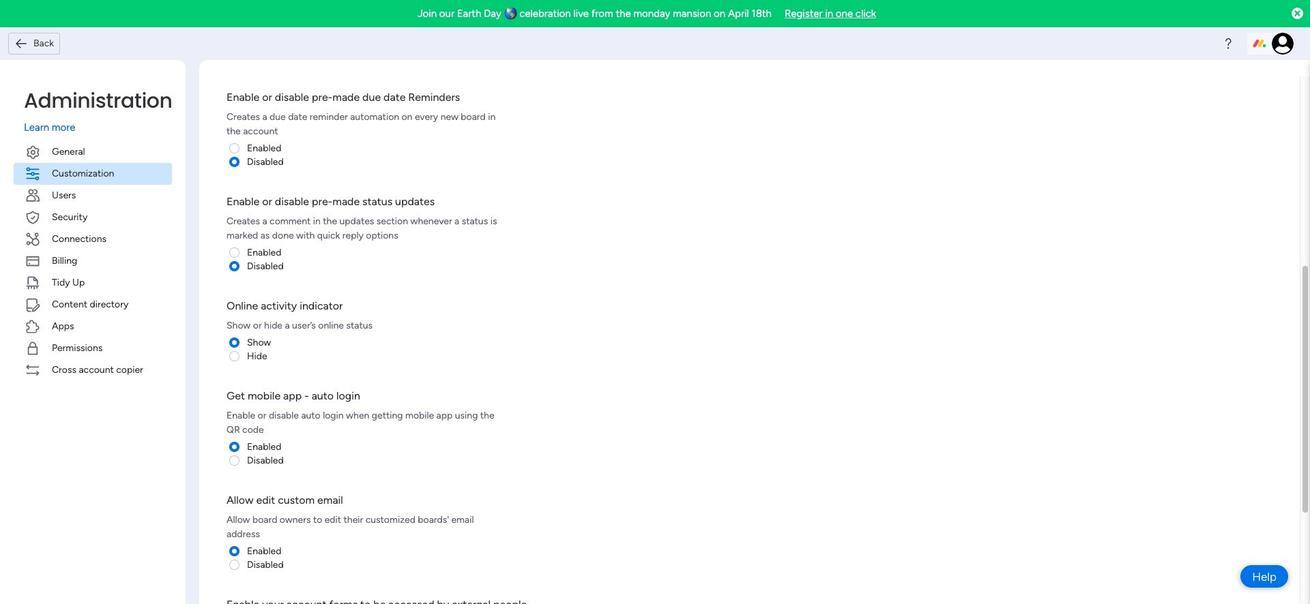 Task type: describe. For each thing, give the bounding box(es) containing it.
help image
[[1222, 37, 1235, 50]]

jacob simon image
[[1272, 33, 1294, 55]]



Task type: vqa. For each thing, say whether or not it's contained in the screenshot.
right component 'Icon'
no



Task type: locate. For each thing, give the bounding box(es) containing it.
back to workspace image
[[14, 37, 28, 50]]



